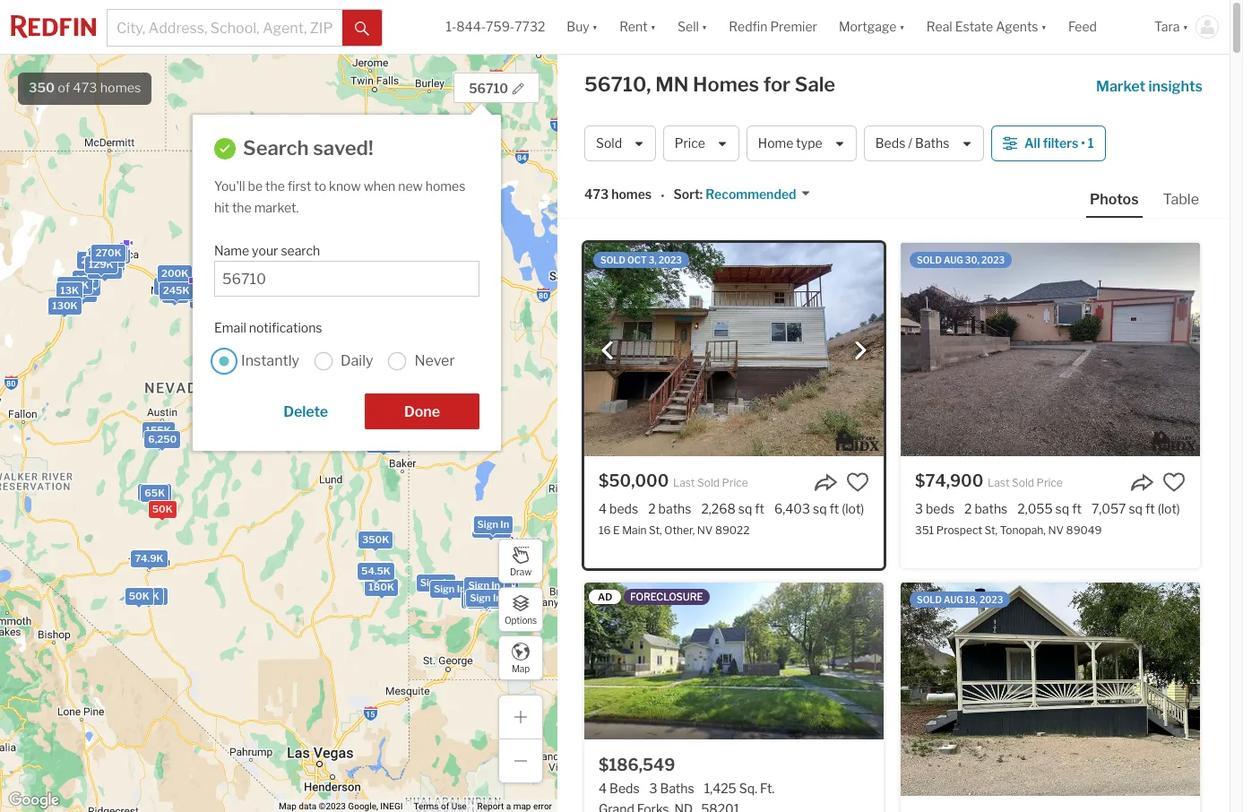 Task type: describe. For each thing, give the bounding box(es) containing it.
513k
[[255, 262, 280, 275]]

445k
[[254, 262, 281, 275]]

2023 for sold aug 18, 2023
[[980, 594, 1003, 605]]

1 vertical spatial 355k
[[163, 285, 190, 298]]

359k
[[253, 258, 280, 271]]

0 horizontal spatial 295k
[[255, 257, 282, 270]]

table
[[1163, 191, 1200, 208]]

2 units
[[81, 253, 114, 266]]

2 greater las vegas association of realtors (glvar) image from the left
[[1153, 430, 1196, 451]]

of for 350
[[58, 80, 70, 96]]

240k
[[227, 272, 254, 285]]

all filters • 1
[[1025, 136, 1094, 151]]

0 horizontal spatial 120k
[[92, 250, 117, 262]]

home type button
[[747, 126, 857, 161]]

171k
[[229, 272, 252, 285]]

sold for sold oct 3, 2023
[[601, 255, 626, 265]]

400k
[[253, 258, 281, 270]]

last sold price for $50,000
[[673, 476, 748, 490]]

409k
[[253, 264, 280, 276]]

delete button
[[261, 393, 351, 429]]

be
[[248, 178, 263, 193]]

6,403 sq ft (lot)
[[775, 501, 865, 516]]

351
[[915, 524, 934, 537]]

favorite button image
[[1163, 471, 1186, 494]]

1 vertical spatial 295k
[[370, 437, 397, 450]]

▾ inside dropdown button
[[1041, 19, 1047, 34]]

1 vertical spatial 285k
[[331, 424, 358, 437]]

0 vertical spatial 155k
[[265, 261, 290, 274]]

0 horizontal spatial 425k
[[97, 246, 123, 258]]

data
[[299, 802, 317, 811]]

0 vertical spatial 100k
[[254, 261, 280, 274]]

previous button image
[[599, 341, 617, 359]]

0 vertical spatial 335k
[[255, 259, 281, 271]]

email notifications
[[214, 320, 322, 335]]

rent ▾
[[620, 19, 656, 34]]

2,268
[[701, 501, 736, 516]]

2 st, from the left
[[985, 524, 998, 537]]

beds for $74,900
[[926, 501, 955, 516]]

first
[[288, 178, 311, 193]]

Name your search text field
[[222, 270, 472, 287]]

map region
[[0, 32, 765, 812]]

6,250
[[148, 432, 177, 445]]

baths for $50,000
[[659, 501, 692, 516]]

inegi
[[380, 802, 403, 811]]

▾ for sell ▾
[[702, 19, 708, 34]]

49k
[[333, 434, 354, 446]]

mortgage ▾ button
[[839, 0, 905, 54]]

sq for 7,057
[[1129, 501, 1143, 516]]

sold aug 30, 2023
[[917, 255, 1005, 265]]

name your search. required field. element
[[214, 234, 471, 260]]

1 horizontal spatial 245k
[[255, 259, 281, 272]]

1 greater las vegas association of realtors (glvar) image from the left
[[836, 430, 879, 451]]

1 265k from the top
[[264, 260, 291, 273]]

:
[[700, 187, 703, 202]]

price for $74,900
[[1037, 476, 1063, 490]]

saved!
[[313, 136, 373, 160]]

16.5k
[[61, 278, 89, 291]]

map for map
[[512, 663, 530, 674]]

buy ▾ button
[[567, 0, 598, 54]]

real estate agents ▾
[[927, 19, 1047, 34]]

1 horizontal spatial 350k
[[362, 533, 389, 546]]

89022
[[715, 524, 750, 537]]

hit
[[214, 200, 229, 215]]

6,403
[[775, 501, 810, 516]]

40k
[[96, 249, 117, 261]]

terms
[[414, 802, 439, 811]]

1 vertical spatial 225k
[[327, 429, 353, 441]]

273k
[[332, 424, 358, 437]]

62k
[[367, 564, 388, 576]]

1 vertical spatial 235k
[[92, 263, 118, 276]]

1 vertical spatial 85k
[[371, 580, 391, 593]]

▾ for rent ▾
[[651, 19, 656, 34]]

1 vertical spatial 60k
[[367, 564, 388, 576]]

homes inside the 473 homes •
[[612, 187, 652, 202]]

redfin premier
[[729, 19, 818, 34]]

54.5k
[[361, 564, 391, 577]]

(lot) for $74,900
[[1158, 501, 1181, 516]]

ft for 7,057 sq ft (lot)
[[1146, 501, 1155, 516]]

real estate agents ▾ button
[[916, 0, 1058, 54]]

a
[[506, 802, 511, 811]]

352k
[[257, 259, 284, 271]]

• for all filters • 1
[[1081, 136, 1086, 151]]

new
[[398, 178, 423, 193]]

65k
[[145, 486, 165, 499]]

759-
[[486, 19, 515, 34]]

170k
[[228, 272, 253, 285]]

0 horizontal spatial 135k
[[228, 272, 254, 285]]

beds for $50,000
[[610, 501, 638, 516]]

1.20m
[[251, 258, 281, 271]]

you'll be the first to know when new homes hit the market.
[[214, 178, 466, 215]]

2,055
[[1018, 501, 1053, 516]]

City, Address, School, Agent, ZIP search field
[[108, 10, 342, 46]]

1 horizontal spatial 120k
[[264, 262, 290, 275]]

16
[[599, 524, 611, 537]]

map for map data ©2023 google, inegi
[[279, 802, 297, 811]]

last for $50,000
[[673, 476, 695, 490]]

288k
[[91, 253, 117, 265]]

favorite button checkbox
[[1163, 471, 1186, 494]]

sq for 2,268
[[739, 501, 752, 516]]

56710
[[469, 81, 508, 96]]

email notifications. required field. element
[[214, 311, 468, 338]]

379k
[[254, 262, 281, 275]]

search
[[243, 136, 309, 160]]

0 vertical spatial 78k
[[95, 257, 115, 269]]

baths for $74,900
[[975, 501, 1008, 516]]

0 vertical spatial 225k
[[265, 261, 291, 273]]

115k
[[265, 264, 289, 276]]

market insights
[[1096, 78, 1203, 95]]

2 baths for $74,900
[[965, 501, 1008, 516]]

sold for $74,900
[[1012, 476, 1035, 490]]

1 horizontal spatial 135k
[[264, 262, 289, 274]]

0 vertical spatial 15k
[[92, 258, 110, 270]]

129k
[[89, 258, 113, 270]]

units
[[89, 253, 114, 266]]

home
[[758, 136, 794, 151]]

0 vertical spatial 355k
[[93, 249, 120, 262]]

/
[[908, 136, 913, 151]]

to
[[314, 178, 326, 193]]

351 prospect st, tonopah, nv 89049
[[915, 524, 1102, 537]]

real estate agents ▾ link
[[927, 0, 1047, 54]]

13k
[[60, 284, 79, 296]]

0 horizontal spatial 285k
[[258, 256, 284, 268]]

sold aug 18, 2023
[[917, 594, 1003, 605]]

334k
[[258, 260, 285, 272]]

4 beds
[[599, 501, 638, 516]]

312k
[[255, 260, 280, 272]]

rent ▾ button
[[609, 0, 667, 54]]

favorite button checkbox
[[846, 471, 870, 494]]

mortgage ▾
[[839, 19, 905, 34]]

401k
[[254, 254, 280, 267]]

342k
[[255, 259, 282, 271]]

estate
[[955, 19, 993, 34]]

options button
[[498, 587, 543, 632]]

7,057 sq ft (lot)
[[1092, 501, 1181, 516]]

0 horizontal spatial 350k
[[254, 258, 281, 270]]

market insights link
[[1096, 58, 1203, 98]]

daily
[[341, 352, 373, 369]]

498k
[[94, 256, 121, 269]]

search saved!
[[243, 136, 373, 160]]

0 horizontal spatial homes
[[100, 80, 141, 96]]

submit search image
[[355, 21, 369, 36]]

main
[[622, 524, 647, 537]]

sell
[[678, 19, 699, 34]]

options
[[505, 615, 537, 625]]

9,000
[[134, 589, 164, 602]]

1-844-759-7732
[[446, 19, 545, 34]]

1 horizontal spatial 465k
[[253, 258, 280, 271]]

market.
[[254, 200, 299, 215]]



Task type: vqa. For each thing, say whether or not it's contained in the screenshot.
16K
yes



Task type: locate. For each thing, give the bounding box(es) containing it.
baths
[[659, 501, 692, 516], [975, 501, 1008, 516]]

1 horizontal spatial map
[[512, 663, 530, 674]]

2 horizontal spatial price
[[1037, 476, 1063, 490]]

tara ▾
[[1155, 19, 1189, 34]]

1 vertical spatial 78k
[[194, 293, 214, 305]]

ft up the 89049
[[1072, 501, 1082, 516]]

(lot) for $50,000
[[842, 501, 865, 516]]

2 last from the left
[[988, 476, 1010, 490]]

photos
[[1090, 191, 1139, 208]]

1 vertical spatial 473
[[585, 187, 609, 202]]

nv right other,
[[697, 524, 713, 537]]

0 horizontal spatial 225k
[[265, 261, 291, 273]]

1 horizontal spatial 235k
[[264, 247, 291, 259]]

340k
[[90, 249, 118, 261], [254, 259, 281, 271], [263, 260, 291, 273]]

1 horizontal spatial 60k
[[367, 564, 388, 576]]

2 ▾ from the left
[[651, 19, 656, 34]]

sq right 2,055
[[1056, 501, 1070, 516]]

• inside the 473 homes •
[[661, 188, 665, 203]]

350k
[[254, 258, 281, 270], [362, 533, 389, 546]]

st, right 'main'
[[649, 524, 662, 537]]

6 ▾ from the left
[[1183, 19, 1189, 34]]

homes right new
[[426, 178, 466, 193]]

365k
[[92, 249, 119, 262], [255, 258, 282, 270], [252, 259, 279, 272], [252, 259, 279, 272]]

(lot) down favorite button checkbox
[[842, 501, 865, 516]]

3,
[[649, 255, 657, 265]]

1 horizontal spatial of
[[441, 802, 449, 811]]

• for 473 homes •
[[661, 188, 665, 203]]

the right 'be'
[[265, 178, 285, 193]]

0 horizontal spatial 15k
[[92, 258, 110, 270]]

ft left 6,403
[[755, 501, 765, 516]]

390k
[[93, 247, 121, 260], [258, 260, 286, 272]]

• left sort at the right top of the page
[[661, 188, 665, 203]]

aug left 30,
[[944, 255, 964, 265]]

0 horizontal spatial 390k
[[93, 247, 121, 260]]

2 up prospect
[[965, 501, 972, 516]]

greater las vegas association of realtors (glvar) image up favorite button checkbox
[[836, 430, 879, 451]]

sell ▾
[[678, 19, 708, 34]]

st, left tonopah,
[[985, 524, 998, 537]]

1 horizontal spatial the
[[265, 178, 285, 193]]

price for $50,000
[[722, 476, 748, 490]]

map inside map button
[[512, 663, 530, 674]]

feed
[[1069, 19, 1097, 34]]

410k
[[249, 256, 275, 268], [252, 258, 278, 271]]

nv down the 2,055 sq ft
[[1048, 524, 1064, 537]]

beds
[[610, 501, 638, 516], [926, 501, 955, 516]]

1 horizontal spatial baths
[[975, 501, 1008, 516]]

tara
[[1155, 19, 1180, 34]]

greater las vegas association of realtors (glvar) image
[[836, 430, 879, 451], [1153, 430, 1196, 451]]

1 horizontal spatial 390k
[[258, 260, 286, 272]]

1 horizontal spatial st,
[[985, 524, 998, 537]]

the right 'hit' on the top of the page
[[232, 200, 252, 215]]

name
[[214, 243, 249, 258]]

sold for sold aug 30, 2023
[[917, 255, 942, 265]]

0 horizontal spatial 465k
[[93, 249, 120, 262]]

1 22.5k from the left
[[92, 251, 121, 264]]

0 horizontal spatial 27k
[[139, 589, 159, 602]]

sold left oct
[[601, 255, 626, 265]]

1 horizontal spatial nv
[[1048, 524, 1064, 537]]

▾ right rent
[[651, 19, 656, 34]]

290k
[[253, 259, 280, 272], [227, 272, 253, 284]]

map button
[[498, 636, 543, 680]]

0 vertical spatial aug
[[944, 255, 964, 265]]

2 inside map region
[[81, 253, 87, 266]]

2 vertical spatial 155k
[[146, 423, 171, 436]]

8,900
[[256, 251, 286, 263]]

1 nv from the left
[[697, 524, 713, 537]]

162k
[[258, 259, 283, 272]]

0 vertical spatial 350k
[[254, 258, 281, 270]]

1 horizontal spatial homes
[[426, 178, 466, 193]]

1 horizontal spatial 15k
[[166, 287, 184, 300]]

3 ft from the left
[[1072, 501, 1082, 516]]

380k
[[252, 259, 279, 272]]

0 vertical spatial 60k
[[257, 276, 277, 288]]

4 ▾ from the left
[[900, 19, 905, 34]]

search saved! dialog
[[193, 104, 501, 451]]

price
[[675, 136, 705, 151], [722, 476, 748, 490], [1037, 476, 1063, 490]]

ft for 2,055 sq ft
[[1072, 501, 1082, 516]]

• left '1'
[[1081, 136, 1086, 151]]

2 aug from the top
[[944, 594, 964, 605]]

270k
[[95, 246, 122, 259], [254, 258, 281, 270], [70, 281, 97, 293], [168, 286, 195, 298]]

4 sq from the left
[[1129, 501, 1143, 516]]

0 vertical spatial 180k
[[264, 263, 290, 276]]

2 baths up 351 prospect st, tonopah, nv 89049
[[965, 501, 1008, 516]]

report a map error link
[[477, 802, 552, 811]]

other,
[[665, 524, 695, 537]]

275k
[[95, 255, 121, 268], [255, 259, 281, 272], [255, 259, 281, 272], [256, 278, 282, 290]]

1 horizontal spatial 27k
[[258, 255, 277, 267]]

beds right 4
[[610, 501, 638, 516]]

1
[[1088, 136, 1094, 151]]

homes
[[693, 73, 759, 96]]

2023 for sold aug 30, 2023
[[982, 255, 1005, 265]]

0 horizontal spatial st,
[[649, 524, 662, 537]]

0 horizontal spatial •
[[661, 188, 665, 203]]

1 horizontal spatial last
[[988, 476, 1010, 490]]

0 horizontal spatial (lot)
[[842, 501, 865, 516]]

2 baths from the left
[[975, 501, 1008, 516]]

2,055 sq ft
[[1018, 501, 1082, 516]]

2 baths for $50,000
[[648, 501, 692, 516]]

292k
[[263, 248, 289, 260]]

sold inside button
[[596, 136, 622, 151]]

5 ▾ from the left
[[1041, 19, 1047, 34]]

2 2 baths from the left
[[965, 501, 1008, 516]]

©2023
[[319, 802, 346, 811]]

▾ right sell
[[702, 19, 708, 34]]

120k
[[92, 250, 117, 262], [264, 262, 290, 275]]

1 horizontal spatial 355k
[[163, 285, 190, 298]]

0 vertical spatial •
[[1081, 136, 1086, 151]]

1 vertical spatial 180k
[[369, 580, 394, 593]]

0 vertical spatial 473
[[73, 80, 97, 96]]

1 ft from the left
[[755, 501, 765, 516]]

0 horizontal spatial 355k
[[93, 249, 120, 262]]

0 horizontal spatial 85k
[[266, 261, 287, 274]]

1 ▾ from the left
[[592, 19, 598, 34]]

3 ▾ from the left
[[702, 19, 708, 34]]

ft for 2,268 sq ft
[[755, 501, 765, 516]]

2023 right 18,
[[980, 594, 1003, 605]]

2 ft from the left
[[830, 501, 839, 516]]

2 horizontal spatial sold
[[1012, 476, 1035, 490]]

2 for $74,900
[[965, 501, 972, 516]]

110k
[[258, 258, 282, 270]]

you'll
[[214, 178, 245, 193]]

photo of 351 prospect st, tonopah, nv 89049 image
[[901, 243, 1200, 456]]

2 for $50,000
[[648, 501, 656, 516]]

1 last sold price from the left
[[673, 476, 748, 490]]

1 vertical spatial •
[[661, 188, 665, 203]]

15k
[[92, 258, 110, 270], [166, 287, 184, 300]]

baths up 351 prospect st, tonopah, nv 89049
[[975, 501, 1008, 516]]

23.5k
[[252, 254, 281, 267]]

of left use
[[441, 802, 449, 811]]

sold for $50,000
[[698, 476, 720, 490]]

1 st, from the left
[[649, 524, 662, 537]]

sold oct 3, 2023
[[601, 255, 682, 265]]

photo of 441 florence ave, tonopah, nv 89049 image
[[901, 583, 1200, 796]]

2 nv from the left
[[1048, 524, 1064, 537]]

1 horizontal spatial 78k
[[194, 293, 214, 305]]

473 inside the 473 homes •
[[585, 187, 609, 202]]

sold up the 473 homes •
[[596, 136, 622, 151]]

0 vertical spatial 245k
[[255, 259, 281, 272]]

sq for 2,055
[[1056, 501, 1070, 516]]

0 horizontal spatial of
[[58, 80, 70, 96]]

price inside button
[[675, 136, 705, 151]]

mortgage
[[839, 19, 897, 34]]

price up sort :
[[675, 136, 705, 151]]

ft right "7,057"
[[1146, 501, 1155, 516]]

favorite button image
[[846, 471, 870, 494]]

sq right 6,403
[[813, 501, 827, 516]]

0 horizontal spatial sold
[[596, 136, 622, 151]]

ft for 6,403 sq ft (lot)
[[830, 501, 839, 516]]

1 horizontal spatial 285k
[[331, 424, 358, 437]]

homes right 350
[[100, 80, 141, 96]]

1 vertical spatial map
[[279, 802, 297, 811]]

399k
[[93, 251, 120, 263]]

0 vertical spatial the
[[265, 178, 285, 193]]

ft right 6,403
[[830, 501, 839, 516]]

1 aug from the top
[[944, 255, 964, 265]]

1 vertical spatial of
[[441, 802, 449, 811]]

map
[[513, 802, 531, 811]]

sold up 2,055
[[1012, 476, 1035, 490]]

258k
[[263, 261, 289, 273]]

google,
[[348, 802, 378, 811]]

2 up 16 e main st, other, nv 89022 on the bottom of the page
[[648, 501, 656, 516]]

0 vertical spatial 27k
[[258, 255, 277, 267]]

27k
[[258, 255, 277, 267], [139, 589, 159, 602]]

sq for 6,403
[[813, 501, 827, 516]]

sold up 2,268
[[698, 476, 720, 490]]

1 last from the left
[[673, 476, 695, 490]]

391k
[[257, 280, 282, 293]]

▾ right agents
[[1041, 19, 1047, 34]]

homes inside you'll be the first to know when new homes hit the market.
[[426, 178, 466, 193]]

1 2 baths from the left
[[648, 501, 692, 516]]

440k
[[254, 258, 282, 270]]

terms of use
[[414, 802, 467, 811]]

85k
[[266, 261, 287, 274], [371, 580, 391, 593]]

▾ for buy ▾
[[592, 19, 598, 34]]

0 horizontal spatial 235k
[[92, 263, 118, 276]]

st,
[[649, 524, 662, 537], [985, 524, 998, 537]]

473 homes •
[[585, 187, 665, 203]]

instantly
[[241, 352, 299, 369]]

2 (lot) from the left
[[1158, 501, 1181, 516]]

300k
[[255, 260, 282, 272], [262, 262, 290, 274]]

56710,
[[585, 73, 651, 96]]

of for terms
[[441, 802, 449, 811]]

1 vertical spatial 335k
[[255, 279, 282, 291]]

aug for 18,
[[944, 594, 964, 605]]

0 horizontal spatial 2 baths
[[648, 501, 692, 516]]

next button image
[[852, 341, 870, 359]]

map left data
[[279, 802, 297, 811]]

greater las vegas association of realtors (glvar) image up favorite button icon
[[1153, 430, 1196, 451]]

0 horizontal spatial map
[[279, 802, 297, 811]]

sold left 18,
[[917, 594, 942, 605]]

1 horizontal spatial 225k
[[327, 429, 353, 441]]

160k
[[336, 413, 362, 425]]

473 down sold button
[[585, 187, 609, 202]]

2 22.5k from the left
[[93, 251, 121, 264]]

16 e main st, other, nv 89022
[[599, 524, 750, 537]]

▾ right mortgage
[[900, 19, 905, 34]]

homes down sold button
[[612, 187, 652, 202]]

0 horizontal spatial 473
[[73, 80, 97, 96]]

234k
[[91, 250, 118, 263]]

4 ft from the left
[[1146, 501, 1155, 516]]

1 vertical spatial 245k
[[163, 284, 190, 297]]

1 baths from the left
[[659, 501, 692, 516]]

(lot) down favorite button icon
[[1158, 501, 1181, 516]]

0 horizontal spatial beds
[[610, 501, 638, 516]]

1 horizontal spatial beds
[[926, 501, 955, 516]]

403k
[[257, 259, 284, 271]]

1 vertical spatial aug
[[944, 594, 964, 605]]

1 vertical spatial 155k
[[277, 331, 303, 344]]

2023 right 30,
[[982, 255, 1005, 265]]

1 vertical spatial 15k
[[166, 287, 184, 300]]

• inside button
[[1081, 136, 1086, 151]]

sign in
[[478, 517, 510, 530], [477, 518, 509, 530], [477, 518, 509, 531], [476, 522, 508, 535], [420, 576, 452, 589], [468, 578, 500, 591], [468, 579, 500, 592], [470, 582, 502, 594], [470, 582, 502, 594], [434, 582, 466, 595], [471, 583, 503, 595], [474, 583, 505, 596], [476, 584, 508, 596], [474, 586, 506, 599], [471, 587, 503, 600], [474, 588, 506, 600], [469, 588, 501, 601], [474, 589, 506, 602], [472, 589, 504, 602], [474, 590, 506, 602], [473, 591, 505, 604], [472, 591, 504, 604], [474, 591, 506, 604], [473, 591, 505, 604], [468, 592, 499, 604], [470, 592, 502, 604], [468, 592, 499, 604], [474, 592, 506, 604], [468, 592, 500, 605], [470, 592, 502, 605], [474, 592, 506, 605], [472, 593, 504, 605], [474, 593, 506, 605], [471, 593, 503, 606], [465, 593, 497, 606], [471, 593, 503, 606], [473, 594, 505, 606], [471, 594, 503, 606], [473, 594, 505, 607]]

1 vertical spatial 27k
[[139, 589, 159, 602]]

sq right "7,057"
[[1129, 501, 1143, 516]]

map down the options
[[512, 663, 530, 674]]

2 last sold price from the left
[[988, 476, 1063, 490]]

1 horizontal spatial •
[[1081, 136, 1086, 151]]

347k
[[256, 278, 282, 290]]

2 baths up 16 e main st, other, nv 89022 on the bottom of the page
[[648, 501, 692, 516]]

0 horizontal spatial 78k
[[95, 257, 115, 269]]

▾ right "buy"
[[592, 19, 598, 34]]

1 beds from the left
[[610, 501, 638, 516]]

beds right 3 at the right
[[926, 501, 955, 516]]

never
[[415, 352, 455, 369]]

map data ©2023 google, inegi
[[279, 802, 403, 811]]

last sold price for $74,900
[[988, 476, 1063, 490]]

all filters • 1 button
[[992, 126, 1106, 161]]

notifications
[[249, 320, 322, 335]]

mortgage ▾ button
[[828, 0, 916, 54]]

86k
[[91, 257, 111, 270]]

0 vertical spatial 235k
[[264, 247, 291, 259]]

draw
[[510, 566, 532, 577]]

0 horizontal spatial 245k
[[163, 284, 190, 297]]

last sold price up 2,055
[[988, 476, 1063, 490]]

google image
[[4, 789, 64, 812]]

1 horizontal spatial last sold price
[[988, 476, 1063, 490]]

ad region
[[585, 583, 884, 812]]

2 sq from the left
[[813, 501, 827, 516]]

1-
[[446, 19, 457, 34]]

(lot)
[[842, 501, 865, 516], [1158, 501, 1181, 516]]

1 vertical spatial the
[[232, 200, 252, 215]]

344k
[[257, 259, 284, 271]]

2023 for sold oct 3, 2023
[[659, 255, 682, 265]]

370k
[[254, 258, 280, 271]]

0 vertical spatial 85k
[[266, 261, 287, 274]]

photo of 16 e main st, other, nv 89022 image
[[585, 243, 884, 456]]

aug left 18,
[[944, 594, 964, 605]]

210k
[[256, 259, 281, 272]]

2 left 86k on the left
[[81, 253, 87, 266]]

of right 350
[[58, 80, 70, 96]]

0 horizontal spatial baths
[[659, 501, 692, 516]]

0 vertical spatial 285k
[[258, 256, 284, 268]]

3 sq from the left
[[1056, 501, 1070, 516]]

1 horizontal spatial 2
[[648, 501, 656, 516]]

0 vertical spatial map
[[512, 663, 530, 674]]

335k
[[255, 259, 281, 271], [255, 279, 282, 291]]

price up 2,268 sq ft
[[722, 476, 748, 490]]

473 right 350
[[73, 80, 97, 96]]

$50,000
[[599, 472, 669, 490]]

1 sq from the left
[[739, 501, 752, 516]]

▾ for tara ▾
[[1183, 19, 1189, 34]]

homes
[[100, 80, 141, 96], [426, 178, 466, 193], [612, 187, 652, 202]]

60k
[[257, 276, 277, 288], [367, 564, 388, 576]]

last sold price up 2,268
[[673, 476, 748, 490]]

1 (lot) from the left
[[842, 501, 865, 516]]

1 horizontal spatial 180k
[[369, 580, 394, 593]]

baths up 16 e main st, other, nv 89022 on the bottom of the page
[[659, 501, 692, 516]]

318k
[[256, 259, 282, 271]]

aug for 30,
[[944, 255, 964, 265]]

premier
[[770, 19, 818, 34]]

sq up 89022
[[739, 501, 752, 516]]

1 horizontal spatial (lot)
[[1158, 501, 1181, 516]]

0 vertical spatial 295k
[[255, 257, 282, 270]]

282k
[[264, 260, 290, 273]]

last up 351 prospect st, tonopah, nv 89049
[[988, 476, 1010, 490]]

1 vertical spatial 100k
[[255, 275, 281, 287]]

2 beds from the left
[[926, 501, 955, 516]]

0 horizontal spatial 60k
[[257, 276, 277, 288]]

2023 right the 3,
[[659, 255, 682, 265]]

283k
[[258, 259, 285, 271]]

0 horizontal spatial 180k
[[264, 263, 290, 276]]

319k
[[93, 251, 118, 264]]

2 horizontal spatial 2
[[965, 501, 972, 516]]

1 horizontal spatial greater las vegas association of realtors (glvar) image
[[1153, 430, 1196, 451]]

sold left 30,
[[917, 255, 942, 265]]

135k
[[264, 262, 289, 274], [228, 272, 254, 285]]

1 horizontal spatial 425k
[[255, 258, 282, 270]]

18,
[[965, 594, 978, 605]]

2 horizontal spatial homes
[[612, 187, 652, 202]]

800k
[[263, 277, 290, 290]]

last up other,
[[673, 476, 695, 490]]

1-844-759-7732 link
[[446, 19, 545, 34]]

price up the 2,055 sq ft
[[1037, 476, 1063, 490]]

16k
[[269, 247, 288, 259], [269, 247, 288, 259]]

▾ right tara
[[1183, 19, 1189, 34]]

203k
[[263, 263, 290, 276]]

310k
[[255, 259, 281, 272]]

photos button
[[1087, 190, 1160, 218]]

0 horizontal spatial 2
[[81, 253, 87, 266]]

sold for sold aug 18, 2023
[[917, 594, 942, 605]]

last for $74,900
[[988, 476, 1010, 490]]

2 265k from the top
[[264, 261, 291, 274]]

sort :
[[674, 187, 703, 202]]

0 horizontal spatial greater las vegas association of realtors (glvar) image
[[836, 430, 879, 451]]

▾ for mortgage ▾
[[900, 19, 905, 34]]



